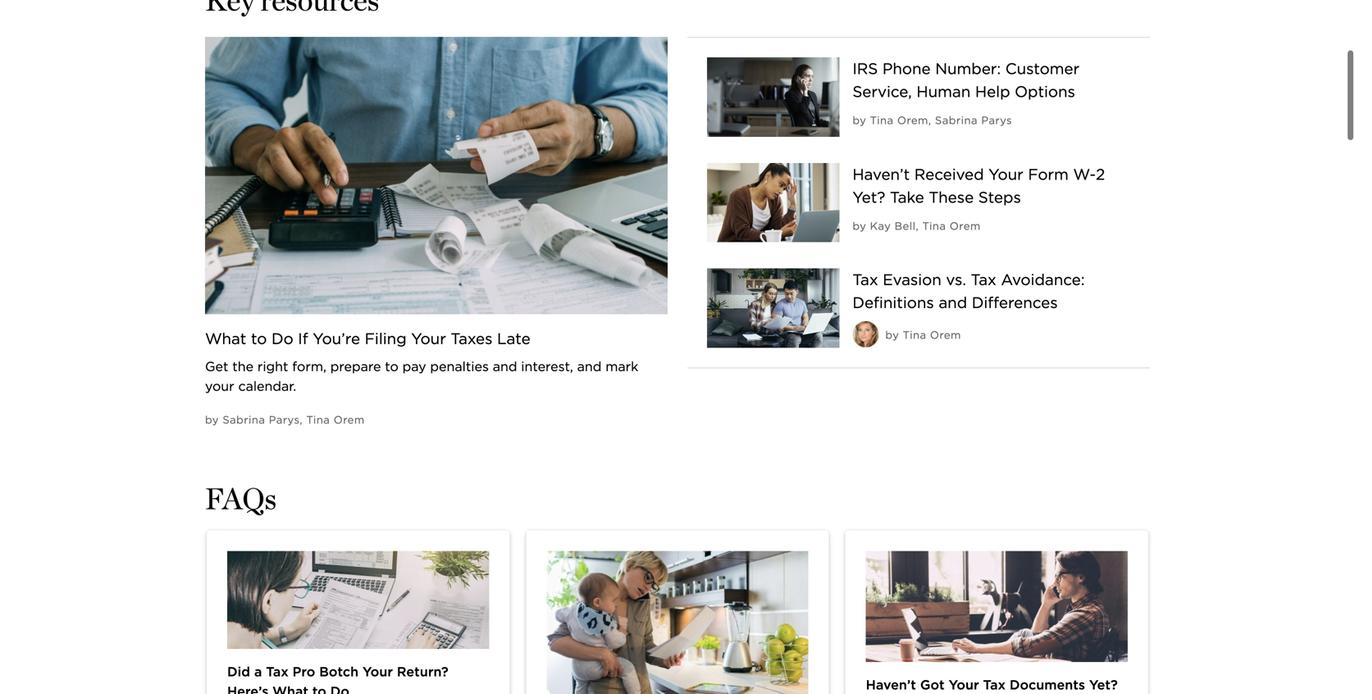 Task type: vqa. For each thing, say whether or not it's contained in the screenshot.
SET UP YOUR ACCOUNT TO GET NERDY INSIGHTS TODAY TO IMPROVE YOUR FINANCIAL HEALTH.
no



Task type: describe. For each thing, give the bounding box(es) containing it.
by for by tina orem
[[886, 329, 899, 342]]

your inside haven't received your form w-2 yet? take these steps
[[989, 165, 1024, 184]]

haven't got your tax documents yet?
[[866, 678, 1118, 695]]

late
[[497, 330, 531, 348]]

pay
[[403, 359, 426, 375]]

got
[[920, 678, 945, 694]]

by tina orem
[[886, 329, 962, 342]]

differences
[[972, 294, 1058, 312]]

avoidance:
[[1001, 271, 1085, 289]]

right
[[258, 359, 288, 375]]

yet? inside haven't received your form w-2 yet? take these steps
[[853, 188, 886, 207]]

0 vertical spatial do
[[272, 330, 293, 348]]

get the right form, prepare to pay penalties and interest, and mark your calendar.
[[205, 359, 639, 395]]

w-
[[1074, 165, 1096, 184]]

by for by sabrina parys , tina orem
[[205, 414, 219, 427]]

taxes
[[451, 330, 493, 348]]

orem down service,
[[898, 114, 929, 127]]

1 vertical spatial sabrina parys link
[[223, 414, 300, 427]]

take
[[890, 188, 925, 207]]

did a tax pro botch your return? here's what to do link
[[207, 531, 510, 695]]

tax up definitions on the right
[[853, 271, 878, 289]]

customer
[[1006, 59, 1080, 78]]

pro
[[293, 665, 315, 681]]

kay bell link
[[870, 220, 916, 233]]

tina right "bell"
[[923, 220, 946, 233]]

calendar.
[[238, 379, 296, 395]]

tina down service,
[[870, 114, 894, 127]]

1 vertical spatial parys
[[269, 414, 300, 427]]

0 vertical spatial to
[[251, 330, 267, 348]]

tina down form,
[[306, 414, 330, 427]]

return?
[[397, 665, 449, 681]]

filing
[[365, 330, 407, 348]]

by for by kay bell , tina orem
[[853, 220, 867, 233]]

evasion
[[883, 271, 942, 289]]

documents
[[1010, 678, 1086, 694]]

the
[[232, 359, 254, 375]]

0 vertical spatial sabrina
[[935, 114, 978, 127]]

interest,
[[521, 359, 573, 375]]

your
[[205, 379, 234, 395]]

vs.
[[946, 271, 966, 289]]

your inside haven't got your tax documents yet?
[[949, 678, 979, 694]]

0 vertical spatial what
[[205, 330, 246, 348]]

bell
[[895, 220, 916, 233]]

irs phone number: customer service, human help options
[[853, 59, 1080, 101]]

and inside tax evasion vs. tax avoidance: definitions and differences
[[939, 294, 967, 312]]

tax evasion vs. tax avoidance: definitions and differences
[[853, 271, 1085, 312]]

by tina orem , sabrina parys
[[853, 114, 1012, 127]]

irs
[[853, 59, 878, 78]]

get
[[205, 359, 228, 375]]

0 vertical spatial sabrina parys link
[[935, 114, 1012, 127]]

tax inside did a tax pro botch your return? here's what to do
[[266, 665, 289, 681]]

botch
[[319, 665, 359, 681]]

here's
[[227, 684, 269, 695]]

haven't received your form w-2 yet? take these steps
[[853, 165, 1105, 207]]

, for phone
[[929, 114, 932, 127]]

you're
[[313, 330, 360, 348]]

mark
[[606, 359, 639, 375]]

2 vertical spatial ,
[[300, 414, 303, 427]]

options
[[1015, 83, 1076, 101]]



Task type: locate. For each thing, give the bounding box(es) containing it.
by
[[853, 114, 867, 127], [853, 220, 867, 233], [886, 329, 899, 342], [205, 414, 219, 427]]

and down vs.
[[939, 294, 967, 312]]

haven't inside haven't got your tax documents yet?
[[866, 678, 916, 694]]

2 horizontal spatial to
[[385, 359, 399, 375]]

by left kay
[[853, 220, 867, 233]]

orem down the prepare
[[334, 414, 365, 427]]

, down human
[[929, 114, 932, 127]]

received
[[915, 165, 984, 184]]

faqs
[[205, 482, 277, 517]]

tax preparer mistake on your return image
[[227, 552, 489, 650]]

to inside get the right form, prepare to pay penalties and interest, and mark your calendar.
[[385, 359, 399, 375]]

do left if
[[272, 330, 293, 348]]

your up pay
[[411, 330, 446, 348]]

0 horizontal spatial what
[[205, 330, 246, 348]]

tina orem link down the prepare
[[306, 414, 365, 427]]

sabrina parys link
[[935, 114, 1012, 127], [223, 414, 300, 427]]

by down service,
[[853, 114, 867, 127]]

2 vertical spatial to
[[313, 684, 326, 695]]

orem
[[898, 114, 929, 127], [950, 220, 981, 233], [930, 329, 962, 342], [334, 414, 365, 427]]

irs phone number: customer service, human help options link
[[853, 57, 1131, 104]]

0 horizontal spatial parys
[[269, 414, 300, 427]]

by kay bell , tina orem
[[853, 220, 981, 233]]

human
[[917, 83, 971, 101]]

1 vertical spatial sabrina
[[223, 414, 265, 427]]

form,
[[292, 359, 326, 375]]

1 vertical spatial ,
[[916, 220, 919, 233]]

to down pro
[[313, 684, 326, 695]]

definitions
[[853, 294, 934, 312]]

and
[[939, 294, 967, 312], [493, 359, 517, 375], [577, 359, 602, 375]]

1 horizontal spatial parys
[[982, 114, 1012, 127]]

your inside did a tax pro botch your return? here's what to do
[[363, 665, 393, 681]]

phone
[[883, 59, 931, 78]]

to up right
[[251, 330, 267, 348]]

haven't received your form w-2 yet? take these steps link
[[853, 163, 1131, 209]]

0 horizontal spatial yet?
[[853, 188, 886, 207]]

tina orem link down definitions on the right
[[903, 329, 962, 342]]

sabrina down human
[[935, 114, 978, 127]]

0 horizontal spatial sabrina
[[223, 414, 265, 427]]

tina orem's profile picture image
[[853, 321, 879, 348]]

to left pay
[[385, 359, 399, 375]]

if
[[298, 330, 308, 348]]

what
[[205, 330, 246, 348], [273, 684, 309, 695]]

tax inside haven't got your tax documents yet?
[[983, 678, 1006, 694]]

by for by tina orem , sabrina parys
[[853, 114, 867, 127]]

a
[[254, 665, 262, 681]]

haven't for haven't got your tax documents yet?
[[866, 678, 916, 694]]

yet?
[[853, 188, 886, 207], [1090, 678, 1118, 694]]

yet? up kay
[[853, 188, 886, 207]]

1 vertical spatial to
[[385, 359, 399, 375]]

these
[[929, 188, 974, 207]]

1 vertical spatial what
[[273, 684, 309, 695]]

0 vertical spatial ,
[[929, 114, 932, 127]]

sabrina parys link down calendar.
[[223, 414, 300, 427]]

service,
[[853, 83, 912, 101]]

do inside did a tax pro botch your return? here's what to do
[[330, 684, 350, 695]]

0 horizontal spatial to
[[251, 330, 267, 348]]

parys
[[982, 114, 1012, 127], [269, 414, 300, 427]]

orem down 'these'
[[950, 220, 981, 233]]

haven't for haven't received your form w-2 yet? take these steps
[[853, 165, 910, 184]]

haven't
[[853, 165, 910, 184], [866, 678, 916, 694]]

what inside did a tax pro botch your return? here's what to do
[[273, 684, 309, 695]]

prepare
[[330, 359, 381, 375]]

kay
[[870, 220, 891, 233]]

1 horizontal spatial and
[[577, 359, 602, 375]]

2
[[1096, 165, 1105, 184]]

haven't up take
[[853, 165, 910, 184]]

1 vertical spatial do
[[330, 684, 350, 695]]

by right the tina orem's profile picture
[[886, 329, 899, 342]]

your up 'steps'
[[989, 165, 1024, 184]]

1 vertical spatial yet?
[[1090, 678, 1118, 694]]

1 horizontal spatial do
[[330, 684, 350, 695]]

0 vertical spatial yet?
[[853, 188, 886, 207]]

tax
[[853, 271, 878, 289], [971, 271, 997, 289], [266, 665, 289, 681], [983, 678, 1006, 694]]

tax left documents
[[983, 678, 1006, 694]]

yet? right documents
[[1090, 678, 1118, 694]]

tina orem link
[[870, 114, 929, 127], [923, 220, 981, 233], [903, 329, 962, 342], [306, 414, 365, 427]]

your right botch
[[363, 665, 393, 681]]

2 horizontal spatial and
[[939, 294, 967, 312]]

tax evasion vs. tax avoidance: definitions and differences link
[[853, 269, 1131, 315]]

tax right a
[[266, 665, 289, 681]]

,
[[929, 114, 932, 127], [916, 220, 919, 233], [300, 414, 303, 427]]

, down take
[[916, 220, 919, 233]]

1 horizontal spatial sabrina
[[935, 114, 978, 127]]

1 horizontal spatial to
[[313, 684, 326, 695]]

did a tax pro botch your return? here's what to do
[[227, 665, 449, 695]]

yet? inside haven't got your tax documents yet?
[[1090, 678, 1118, 694]]

tina
[[870, 114, 894, 127], [923, 220, 946, 233], [903, 329, 927, 342], [306, 414, 330, 427]]

and down late
[[493, 359, 517, 375]]

haven't inside haven't received your form w-2 yet? take these steps
[[853, 165, 910, 184]]

haven't got your tax documents yet? link
[[846, 531, 1149, 695]]

by sabrina parys , tina orem
[[205, 414, 365, 427]]

what to do if you're filing your taxes late
[[205, 330, 531, 348]]

to inside did a tax pro botch your return? here's what to do
[[313, 684, 326, 695]]

what down pro
[[273, 684, 309, 695]]

, for received
[[916, 220, 919, 233]]

haven't left got
[[866, 678, 916, 694]]

do down botch
[[330, 684, 350, 695]]

1 horizontal spatial yet?
[[1090, 678, 1118, 694]]

0 vertical spatial haven't
[[853, 165, 910, 184]]

did
[[227, 665, 250, 681]]

sabrina
[[935, 114, 978, 127], [223, 414, 265, 427]]

1 horizontal spatial sabrina parys link
[[935, 114, 1012, 127]]

to
[[251, 330, 267, 348], [385, 359, 399, 375], [313, 684, 326, 695]]

parys down help
[[982, 114, 1012, 127]]

tina down definitions on the right
[[903, 329, 927, 342]]

2 horizontal spatial ,
[[929, 114, 932, 127]]

your right got
[[949, 678, 979, 694]]

do
[[272, 330, 293, 348], [330, 684, 350, 695]]

number:
[[936, 59, 1001, 78]]

what up get on the left bottom of the page
[[205, 330, 246, 348]]

0 vertical spatial parys
[[982, 114, 1012, 127]]

help
[[975, 83, 1010, 101]]

by down your
[[205, 414, 219, 427]]

steps
[[979, 188, 1021, 207]]

1 vertical spatial haven't
[[866, 678, 916, 694]]

1 horizontal spatial ,
[[916, 220, 919, 233]]

orem down tax evasion vs. tax avoidance: definitions and differences
[[930, 329, 962, 342]]

parys down calendar.
[[269, 414, 300, 427]]

0 horizontal spatial ,
[[300, 414, 303, 427]]

0 horizontal spatial sabrina parys link
[[223, 414, 300, 427]]

1 horizontal spatial what
[[273, 684, 309, 695]]

tina orem link down service,
[[870, 114, 929, 127]]

sabrina parys link down help
[[935, 114, 1012, 127]]

, down form,
[[300, 414, 303, 427]]

penalties
[[430, 359, 489, 375]]

sabrina down calendar.
[[223, 414, 265, 427]]

form
[[1028, 165, 1069, 184]]

your
[[989, 165, 1024, 184], [411, 330, 446, 348], [363, 665, 393, 681], [949, 678, 979, 694]]

0 horizontal spatial and
[[493, 359, 517, 375]]

and left mark
[[577, 359, 602, 375]]

0 horizontal spatial do
[[272, 330, 293, 348]]

tina orem link down 'these'
[[923, 220, 981, 233]]

tax right vs.
[[971, 271, 997, 289]]



